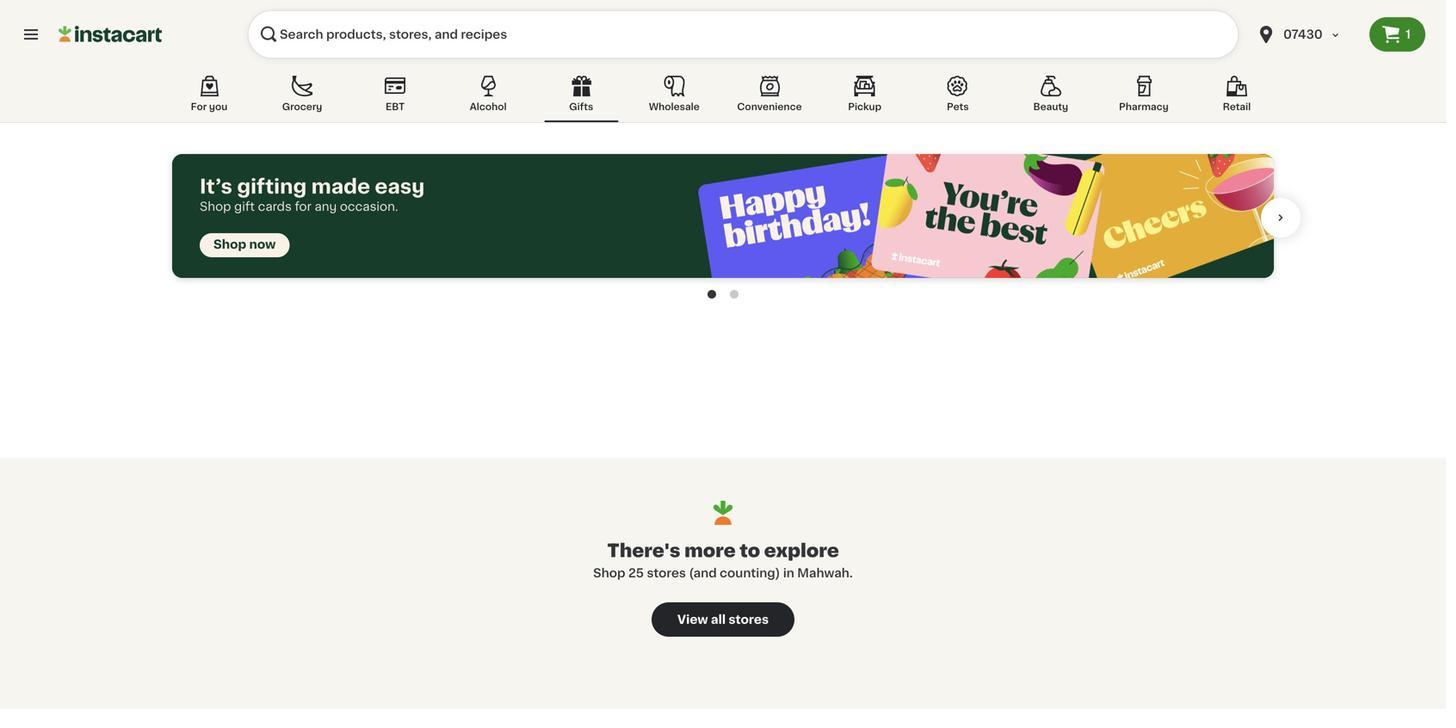 Task type: describe. For each thing, give the bounding box(es) containing it.
explore
[[765, 542, 839, 560]]

ebt button
[[358, 72, 432, 122]]

shop for it's
[[200, 201, 231, 213]]

view all stores
[[678, 614, 769, 626]]

grocery
[[282, 102, 322, 112]]

all
[[711, 614, 726, 626]]

there's
[[607, 542, 681, 560]]

pets button
[[921, 72, 995, 122]]

more
[[685, 542, 736, 560]]

07430
[[1284, 28, 1323, 40]]

shop categories tab list
[[172, 72, 1275, 122]]

for you
[[191, 102, 228, 112]]

1 07430 button from the left
[[1246, 10, 1370, 59]]

gifts button
[[544, 72, 619, 122]]

pharmacy
[[1120, 102, 1169, 112]]

pets
[[947, 102, 969, 112]]

grocery button
[[265, 72, 339, 122]]

to
[[740, 542, 761, 560]]

for you button
[[172, 72, 246, 122]]

shop now
[[214, 239, 276, 251]]

easy
[[375, 177, 425, 197]]

counting)
[[720, 568, 781, 580]]

pharmacy button
[[1107, 72, 1181, 122]]

Search field
[[248, 10, 1239, 59]]

pickup
[[848, 102, 882, 112]]

for
[[191, 102, 207, 112]]

retail button
[[1200, 72, 1274, 122]]

1 vertical spatial shop
[[214, 239, 246, 251]]

beauty
[[1034, 102, 1069, 112]]

gift
[[234, 201, 255, 213]]

stores inside view all stores button
[[729, 614, 769, 626]]

carousel region
[[165, 151, 1301, 304]]

wholesale button
[[638, 72, 712, 122]]

pickup button
[[828, 72, 902, 122]]

retail
[[1223, 102, 1252, 112]]

there's more to explore shop 25 stores (and counting) in mahwah.
[[593, 542, 853, 580]]

view all stores button
[[652, 603, 795, 637]]



Task type: locate. For each thing, give the bounding box(es) containing it.
wholesale
[[649, 102, 700, 112]]

shop
[[200, 201, 231, 213], [214, 239, 246, 251], [593, 568, 626, 580]]

gifting
[[237, 177, 307, 197]]

stores right 25
[[647, 568, 686, 580]]

None search field
[[248, 10, 1239, 59]]

25
[[629, 568, 644, 580]]

it's
[[200, 177, 232, 197]]

convenience button
[[731, 72, 809, 122]]

1 vertical spatial stores
[[729, 614, 769, 626]]

2 vertical spatial shop
[[593, 568, 626, 580]]

it's gifting made easy shop gift cards for any occasion.
[[200, 177, 425, 213]]

made
[[311, 177, 370, 197]]

in
[[784, 568, 795, 580]]

shop down it's
[[200, 201, 231, 213]]

gifts
[[569, 102, 594, 112]]

ebt
[[386, 102, 405, 112]]

07430 button
[[1246, 10, 1370, 59], [1256, 10, 1360, 59]]

for
[[295, 201, 312, 213]]

2 07430 button from the left
[[1256, 10, 1360, 59]]

stores inside there's more to explore shop 25 stores (and counting) in mahwah.
[[647, 568, 686, 580]]

view all stores link
[[652, 603, 795, 637]]

shop left 25
[[593, 568, 626, 580]]

instacart image
[[59, 24, 162, 45]]

shop inside there's more to explore shop 25 stores (and counting) in mahwah.
[[593, 568, 626, 580]]

now
[[249, 239, 276, 251]]

you
[[209, 102, 228, 112]]

view
[[678, 614, 708, 626]]

occasion.
[[340, 201, 398, 213]]

shop left "now"
[[214, 239, 246, 251]]

0 vertical spatial stores
[[647, 568, 686, 580]]

1 button
[[1370, 17, 1426, 52]]

0 vertical spatial shop
[[200, 201, 231, 213]]

beauty button
[[1014, 72, 1088, 122]]

stores right "all"
[[729, 614, 769, 626]]

mahwah.
[[798, 568, 853, 580]]

1
[[1406, 28, 1411, 40]]

alcohol
[[470, 102, 507, 112]]

shop for there's
[[593, 568, 626, 580]]

any
[[315, 201, 337, 213]]

alcohol button
[[451, 72, 525, 122]]

0 horizontal spatial stores
[[647, 568, 686, 580]]

(and
[[689, 568, 717, 580]]

1 horizontal spatial stores
[[729, 614, 769, 626]]

convenience
[[737, 102, 802, 112]]

stores
[[647, 568, 686, 580], [729, 614, 769, 626]]

shop inside it's gifting made easy shop gift cards for any occasion.
[[200, 201, 231, 213]]

cards
[[258, 201, 292, 213]]



Task type: vqa. For each thing, say whether or not it's contained in the screenshot.
The Credit
no



